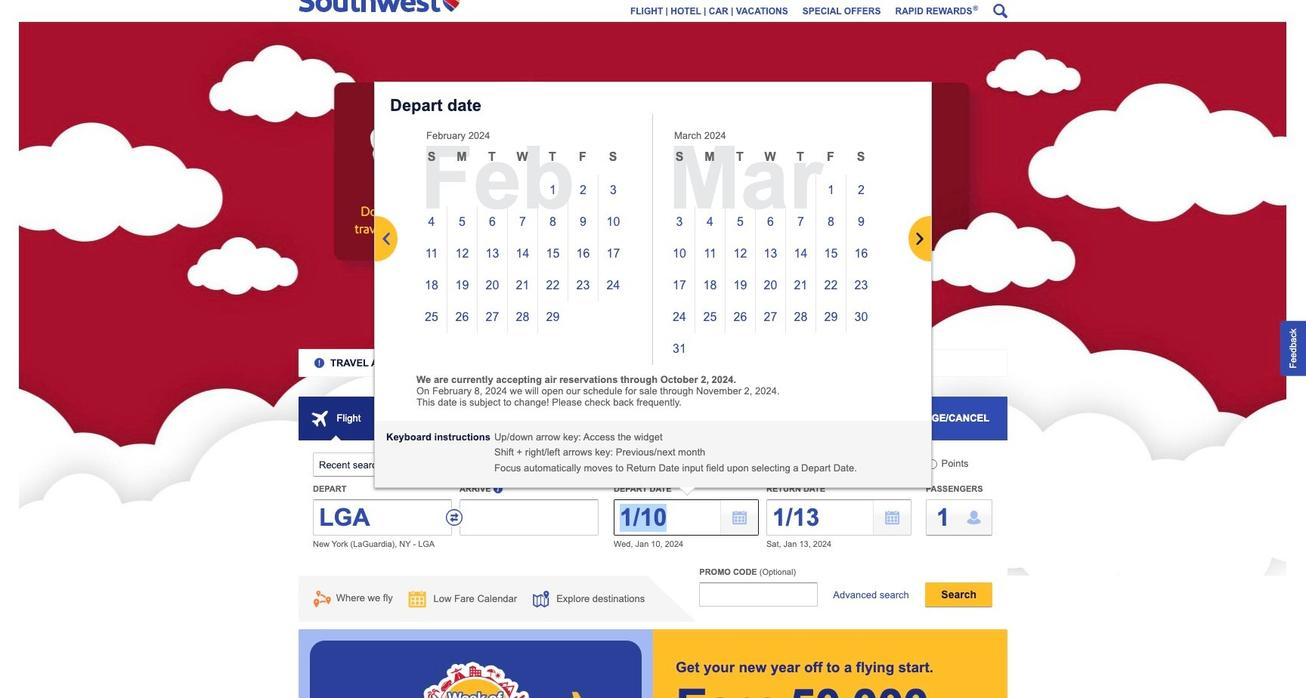 Task type: describe. For each thing, give the bounding box(es) containing it.
wednesday cell for first sunday cell from the right
[[755, 143, 786, 175]]

monday cell for first sunday cell from the right
[[695, 143, 725, 175]]

Passengers count. Opens flyout. text field
[[926, 500, 993, 536]]

thursday cell for wednesday cell corresponding to first sunday cell from the right
[[786, 143, 816, 175]]

friday cell for thursday cell for wednesday cell associated with second sunday cell from right
[[568, 143, 598, 175]]

tuesday cell for first sunday cell from the right's the monday cell
[[725, 143, 755, 175]]

thursday cell for wednesday cell associated with second sunday cell from right
[[538, 143, 568, 175]]

Depart Date in mm/dd/yyyy format, valid dates from Jan 9, 2024 to Oct 2, 2024. To use a date picker press the down arrow. text field
[[614, 500, 759, 536]]

week of wow image
[[370, 101, 484, 196]]



Task type: vqa. For each thing, say whether or not it's contained in the screenshot.
Return date in mm/dd/yyyy format, valid dates from Mar 3, 2024 to Oct 2, 2024. To use a date picker press the down arrow. text field
no



Task type: locate. For each thing, give the bounding box(es) containing it.
1 friday cell from the left
[[568, 143, 598, 175]]

tab list
[[299, 397, 1008, 458]]

wednesday cell for second sunday cell from right
[[507, 143, 538, 175]]

None text field
[[460, 500, 599, 536]]

tuesday cell for the monday cell associated with second sunday cell from right
[[477, 143, 507, 175]]

1 horizontal spatial tuesday cell
[[725, 143, 755, 175]]

sunday cell
[[417, 143, 447, 175], [665, 143, 695, 175]]

1 monday cell from the left
[[447, 143, 477, 175]]

1 wednesday cell from the left
[[507, 143, 538, 175]]

2 monday cell from the left
[[695, 143, 725, 175]]

None radio
[[546, 460, 556, 470], [928, 460, 938, 470], [546, 460, 556, 470], [928, 460, 938, 470]]

tuesday cell
[[477, 143, 507, 175], [725, 143, 755, 175]]

0 horizontal spatial thursday cell
[[538, 143, 568, 175]]

monday cell for second sunday cell from right
[[447, 143, 477, 175]]

thursday cell
[[538, 143, 568, 175], [786, 143, 816, 175]]

2 thursday cell from the left
[[786, 143, 816, 175]]

2 friday cell from the left
[[816, 143, 846, 175]]

0 horizontal spatial saturday cell
[[598, 143, 628, 175]]

friday cell for thursday cell related to wednesday cell corresponding to first sunday cell from the right
[[816, 143, 846, 175]]

Return date in mm/dd/yyyy format, valid dates from Jan 10, 2024 to Oct 2, 2024. To use a date picker press the down arrow. text field
[[767, 500, 912, 536]]

None text field
[[313, 500, 452, 536], [700, 583, 818, 607], [313, 500, 452, 536], [700, 583, 818, 607]]

1 saturday cell from the left
[[598, 143, 628, 175]]

1 horizontal spatial sunday cell
[[665, 143, 695, 175]]

friday cell
[[568, 143, 598, 175], [816, 143, 846, 175]]

monday cell
[[447, 143, 477, 175], [695, 143, 725, 175]]

2 sunday cell from the left
[[665, 143, 695, 175]]

1 tuesday cell from the left
[[477, 143, 507, 175]]

Recent searches text field
[[313, 453, 457, 477]]

1 sunday cell from the left
[[417, 143, 447, 175]]

0 horizontal spatial sunday cell
[[417, 143, 447, 175]]

0 horizontal spatial tuesday cell
[[477, 143, 507, 175]]

2 saturday cell from the left
[[846, 143, 876, 175]]

0 horizontal spatial wednesday cell
[[507, 143, 538, 175]]

1 horizontal spatial friday cell
[[816, 143, 846, 175]]

1 horizontal spatial monday cell
[[695, 143, 725, 175]]

saturday cell for thursday cell for wednesday cell associated with second sunday cell from right
[[598, 143, 628, 175]]

0 horizontal spatial monday cell
[[447, 143, 477, 175]]

saturday cell for thursday cell related to wednesday cell corresponding to first sunday cell from the right
[[846, 143, 876, 175]]

saturday cell
[[598, 143, 628, 175], [846, 143, 876, 175]]

1 horizontal spatial wednesday cell
[[755, 143, 786, 175]]

wednesday cell
[[507, 143, 538, 175], [755, 143, 786, 175]]

1 horizontal spatial saturday cell
[[846, 143, 876, 175]]

1 thursday cell from the left
[[538, 143, 568, 175]]

0 horizontal spatial friday cell
[[568, 143, 598, 175]]

1 horizontal spatial thursday cell
[[786, 143, 816, 175]]

navigation
[[299, 0, 1008, 18]]

2 tuesday cell from the left
[[725, 143, 755, 175]]

2 wednesday cell from the left
[[755, 143, 786, 175]]



